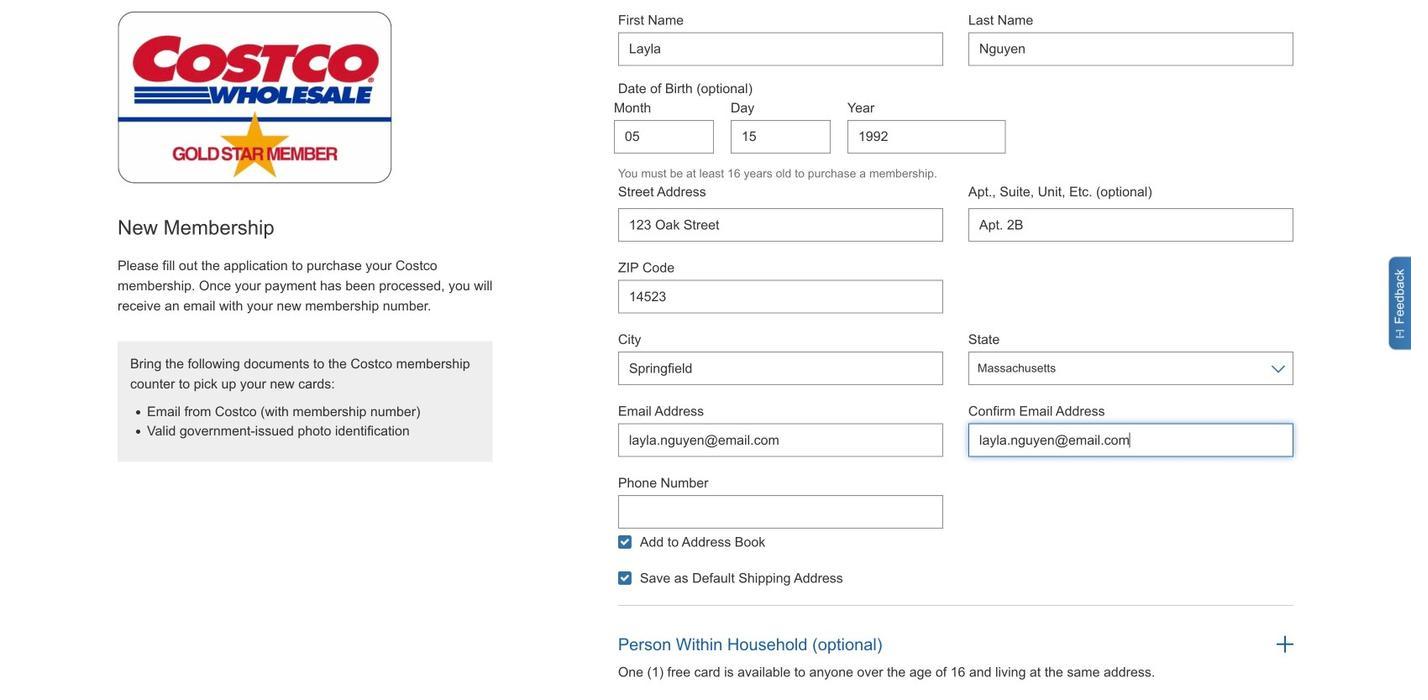 Task type: describe. For each thing, give the bounding box(es) containing it.
DD text field
[[731, 120, 831, 154]]

MM text field
[[614, 120, 714, 154]]



Task type: vqa. For each thing, say whether or not it's contained in the screenshot.
Main element
no



Task type: locate. For each thing, give the bounding box(es) containing it.
YYYY text field
[[847, 120, 1006, 154]]

costco gold star membership card image
[[118, 11, 393, 183]]

None text field
[[618, 32, 943, 66], [618, 208, 943, 242], [618, 32, 943, 66], [618, 208, 943, 242]]

None text field
[[968, 32, 1294, 66], [968, 208, 1294, 242], [618, 280, 943, 314], [618, 352, 943, 386], [618, 496, 943, 529], [968, 32, 1294, 66], [968, 208, 1294, 242], [618, 280, 943, 314], [618, 352, 943, 386], [618, 496, 943, 529]]

None email field
[[618, 424, 943, 458], [968, 424, 1294, 458], [618, 424, 943, 458], [968, 424, 1294, 458]]



